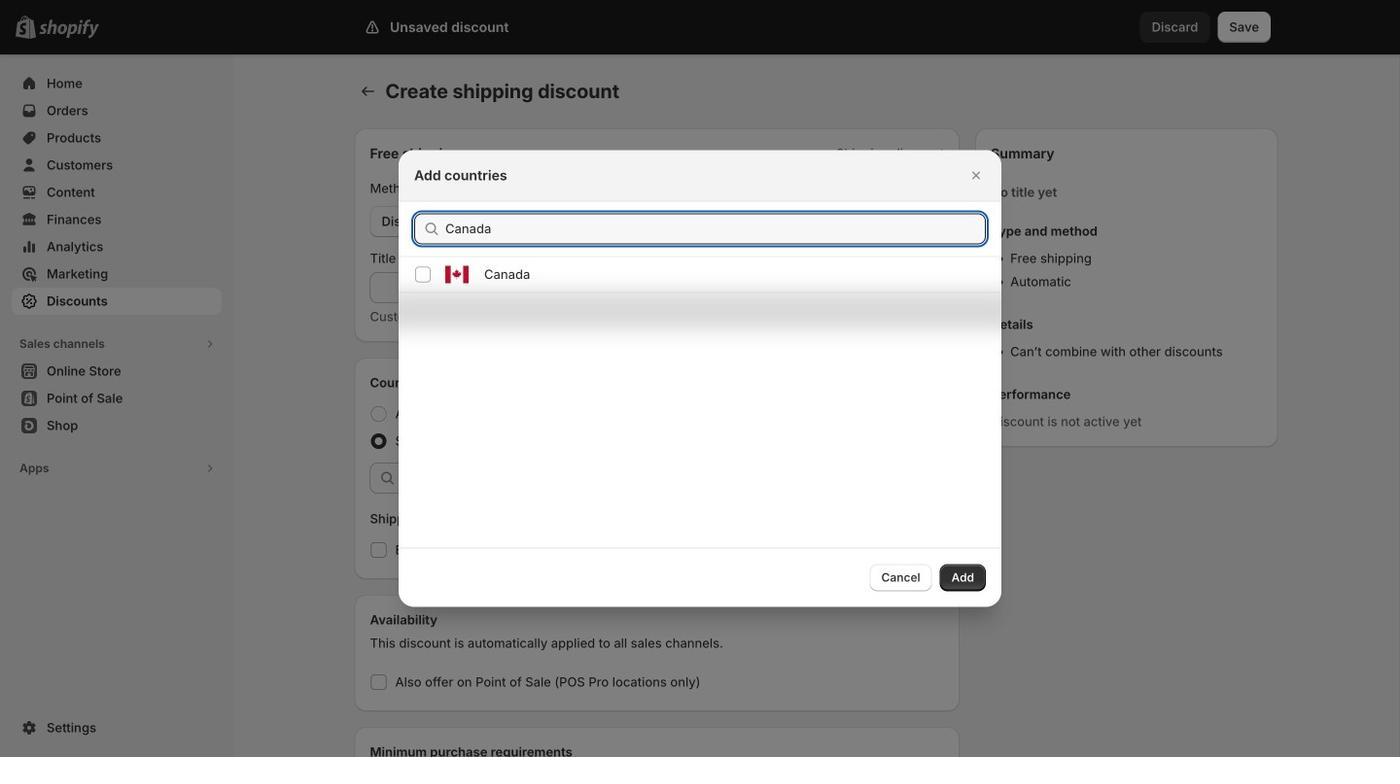 Task type: vqa. For each thing, say whether or not it's contained in the screenshot.
your in the dropdown button
no



Task type: locate. For each thing, give the bounding box(es) containing it.
shopify image
[[39, 19, 99, 39]]

dialog
[[0, 150, 1400, 607]]

Search countries text field
[[445, 213, 986, 245]]



